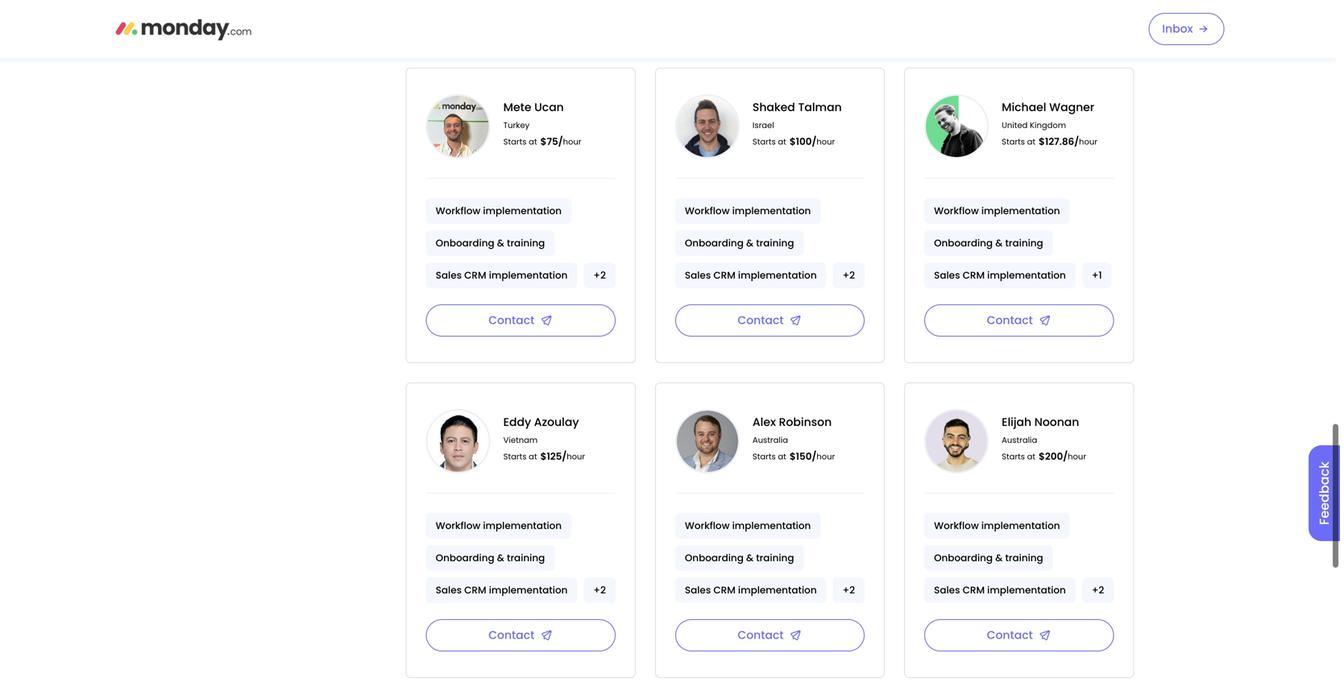 Task type: describe. For each thing, give the bounding box(es) containing it.
workflow implementation for michael
[[934, 204, 1060, 218]]

noonan
[[1034, 415, 1079, 430]]

onboarding & training for shaked talman
[[685, 237, 794, 250]]

starts inside michael wagner united kingdom starts at $127.86/ hour
[[1002, 136, 1025, 147]]

onboarding for shaked
[[685, 237, 744, 250]]

$127.86/
[[1039, 135, 1079, 148]]

onboarding for elijah
[[934, 552, 993, 565]]

onboarding for eddy
[[436, 552, 494, 565]]

eddy azoulay image
[[426, 409, 490, 474]]

crm for michael wagner
[[963, 269, 985, 282]]

workflow for elijah
[[934, 519, 979, 533]]

hour for shaked talman
[[817, 136, 835, 147]]

at inside michael wagner united kingdom starts at $127.86/ hour
[[1027, 136, 1036, 147]]

contact for eddy azoulay
[[488, 628, 535, 643]]

kingdom
[[1030, 120, 1066, 131]]

workflow for alex
[[685, 519, 730, 533]]

& for shaked
[[746, 237, 754, 250]]

contact for shaked talman
[[738, 313, 784, 328]]

starts for alex robinson
[[753, 451, 776, 463]]

workflow implementation for eddy
[[436, 519, 562, 533]]

contact button for alex
[[675, 620, 865, 652]]

& for michael
[[995, 237, 1003, 250]]

monday logo image
[[116, 12, 252, 46]]

sales crm implementation for michael
[[934, 269, 1066, 282]]

inbox
[[1162, 21, 1193, 37]]

contact button for shaked
[[675, 305, 865, 337]]

ucan
[[534, 100, 564, 115]]

robinson
[[779, 415, 832, 430]]

hour for alex robinson
[[817, 451, 835, 463]]

turkey
[[503, 120, 530, 131]]

onboarding for alex
[[685, 552, 744, 565]]

onboarding & training for eddy azoulay
[[436, 552, 545, 565]]

+2 for mete ucan
[[593, 269, 606, 282]]

training for eddy
[[507, 552, 545, 565]]

sales for elijah
[[934, 584, 960, 597]]

$150/
[[790, 450, 817, 463]]

onboarding & training for alex robinson
[[685, 552, 794, 565]]

sales crm implementation for alex
[[685, 584, 817, 597]]

+2 for elijah noonan
[[1092, 584, 1104, 597]]

$100/
[[790, 135, 817, 148]]

hour for eddy azoulay
[[567, 451, 585, 463]]

elijah
[[1002, 415, 1032, 430]]

shaked talman israel starts at $100/ hour
[[753, 100, 842, 148]]

contact for elijah noonan
[[987, 628, 1033, 643]]

$200/
[[1039, 450, 1068, 463]]

$125/
[[540, 450, 567, 463]]

crm for mete ucan
[[464, 269, 486, 282]]

sales for alex
[[685, 584, 711, 597]]

inbox button
[[1149, 13, 1224, 45]]

michael wagner united kingdom starts at $127.86/ hour
[[1002, 100, 1098, 148]]

vietnam
[[503, 435, 538, 446]]

at for mete ucan
[[529, 136, 537, 147]]

training for mete
[[507, 237, 545, 250]]

onboarding for mete
[[436, 237, 494, 250]]

israel
[[753, 120, 774, 131]]

hour for elijah noonan
[[1068, 451, 1086, 463]]

mete
[[503, 100, 531, 115]]

onboarding & training for elijah noonan
[[934, 552, 1043, 565]]

training for alex
[[756, 552, 794, 565]]

workflow implementation for elijah
[[934, 519, 1060, 533]]

mete ucan turkey starts at $75/ hour
[[503, 100, 581, 148]]



Task type: locate. For each thing, give the bounding box(es) containing it.
+2
[[593, 269, 606, 282], [843, 269, 855, 282], [593, 584, 606, 597], [843, 584, 855, 597], [1092, 584, 1104, 597]]

at left '$75/'
[[529, 136, 537, 147]]

sales for eddy
[[436, 584, 462, 597]]

contact button for elijah
[[924, 620, 1114, 652]]

at left $150/
[[778, 451, 786, 463]]

hour down robinson
[[817, 451, 835, 463]]

contact for mete ucan
[[488, 313, 535, 328]]

sales crm implementation
[[436, 269, 568, 282], [685, 269, 817, 282], [934, 269, 1066, 282], [436, 584, 568, 597], [685, 584, 817, 597], [934, 584, 1066, 597]]

at for shaked talman
[[778, 136, 786, 147]]

contact for michael wagner
[[987, 313, 1033, 328]]

mete ucan image
[[426, 94, 490, 159]]

hour for mete ucan
[[563, 136, 581, 147]]

sales crm implementation for mete
[[436, 269, 568, 282]]

hour down ucan
[[563, 136, 581, 147]]

michael wagner image
[[924, 94, 989, 159]]

workflow for eddy
[[436, 519, 480, 533]]

australia for elijah
[[1002, 435, 1037, 446]]

onboarding
[[436, 237, 494, 250], [685, 237, 744, 250], [934, 237, 993, 250], [436, 552, 494, 565], [685, 552, 744, 565], [934, 552, 993, 565]]

crm for elijah noonan
[[963, 584, 985, 597]]

sales crm implementation for elijah
[[934, 584, 1066, 597]]

& for mete
[[497, 237, 504, 250]]

workflow for michael
[[934, 204, 979, 218]]

contact for alex robinson
[[738, 628, 784, 643]]

onboarding & training for mete ucan
[[436, 237, 545, 250]]

onboarding for michael
[[934, 237, 993, 250]]

alex robinson australia starts at $150/ hour
[[753, 415, 835, 463]]

feedback link
[[1309, 446, 1340, 541]]

feedback
[[1315, 462, 1333, 525]]

workflow for shaked
[[685, 204, 730, 218]]

+2 for shaked talman
[[843, 269, 855, 282]]

hour
[[563, 136, 581, 147], [817, 136, 835, 147], [1079, 136, 1098, 147], [567, 451, 585, 463], [817, 451, 835, 463], [1068, 451, 1086, 463]]

workflow implementation for alex
[[685, 519, 811, 533]]

hour inside mete ucan turkey starts at $75/ hour
[[563, 136, 581, 147]]

at left '$200/' on the right
[[1027, 451, 1036, 463]]

workflow implementation for shaked
[[685, 204, 811, 218]]

& for eddy
[[497, 552, 504, 565]]

workflow implementation
[[436, 204, 562, 218], [685, 204, 811, 218], [934, 204, 1060, 218], [436, 519, 562, 533], [685, 519, 811, 533], [934, 519, 1060, 533]]

sales
[[436, 269, 462, 282], [685, 269, 711, 282], [934, 269, 960, 282], [436, 584, 462, 597], [685, 584, 711, 597], [934, 584, 960, 597]]

australia inside elijah noonan australia starts at $200/ hour
[[1002, 435, 1037, 446]]

at inside alex robinson australia starts at $150/ hour
[[778, 451, 786, 463]]

training for michael
[[1005, 237, 1043, 250]]

hour inside elijah noonan australia starts at $200/ hour
[[1068, 451, 1086, 463]]

starts inside alex robinson australia starts at $150/ hour
[[753, 451, 776, 463]]

hour inside michael wagner united kingdom starts at $127.86/ hour
[[1079, 136, 1098, 147]]

sales for michael
[[934, 269, 960, 282]]

starts inside shaked talman israel starts at $100/ hour
[[753, 136, 776, 147]]

training for shaked
[[756, 237, 794, 250]]

implementation
[[483, 204, 562, 218], [732, 204, 811, 218], [981, 204, 1060, 218], [489, 269, 568, 282], [738, 269, 817, 282], [987, 269, 1066, 282], [483, 519, 562, 533], [732, 519, 811, 533], [981, 519, 1060, 533], [489, 584, 568, 597], [738, 584, 817, 597], [987, 584, 1066, 597]]

talman
[[798, 100, 842, 115]]

elijah noonan australia starts at $200/ hour
[[1002, 415, 1086, 463]]

crm for eddy azoulay
[[464, 584, 486, 597]]

contact button for mete
[[426, 305, 616, 337]]

at
[[529, 136, 537, 147], [778, 136, 786, 147], [1027, 136, 1036, 147], [529, 451, 537, 463], [778, 451, 786, 463], [1027, 451, 1036, 463]]

wagner
[[1049, 100, 1094, 115]]

starts inside eddy azoulay vietnam starts at $125/ hour
[[503, 451, 527, 463]]

hour down wagner
[[1079, 136, 1098, 147]]

australia for alex
[[753, 435, 788, 446]]

elijah noonan image
[[924, 409, 989, 474]]

sales crm implementation for shaked
[[685, 269, 817, 282]]

shaked talman image
[[675, 94, 740, 159]]

starts for eddy azoulay
[[503, 451, 527, 463]]

starts inside mete ucan turkey starts at $75/ hour
[[503, 136, 527, 147]]

at down united on the top right
[[1027, 136, 1036, 147]]

training
[[507, 237, 545, 250], [756, 237, 794, 250], [1005, 237, 1043, 250], [507, 552, 545, 565], [756, 552, 794, 565], [1005, 552, 1043, 565]]

alex
[[753, 415, 776, 430]]

crm for shaked talman
[[713, 269, 736, 282]]

onboarding & training for michael wagner
[[934, 237, 1043, 250]]

+2 for alex robinson
[[843, 584, 855, 597]]

at for elijah noonan
[[1027, 451, 1036, 463]]

1 australia from the left
[[753, 435, 788, 446]]

hour down talman at the right of the page
[[817, 136, 835, 147]]

starts down israel
[[753, 136, 776, 147]]

contact button for eddy
[[426, 620, 616, 652]]

starts inside elijah noonan australia starts at $200/ hour
[[1002, 451, 1025, 463]]

training for elijah
[[1005, 552, 1043, 565]]

crm for alex robinson
[[713, 584, 736, 597]]

0 horizontal spatial australia
[[753, 435, 788, 446]]

alex robinson image
[[675, 409, 740, 474]]

azoulay
[[534, 415, 579, 430]]

+2 for eddy azoulay
[[593, 584, 606, 597]]

at inside elijah noonan australia starts at $200/ hour
[[1027, 451, 1036, 463]]

crm
[[464, 269, 486, 282], [713, 269, 736, 282], [963, 269, 985, 282], [464, 584, 486, 597], [713, 584, 736, 597], [963, 584, 985, 597]]

australia inside alex robinson australia starts at $150/ hour
[[753, 435, 788, 446]]

hour inside shaked talman israel starts at $100/ hour
[[817, 136, 835, 147]]

at inside shaked talman israel starts at $100/ hour
[[778, 136, 786, 147]]

at inside mete ucan turkey starts at $75/ hour
[[529, 136, 537, 147]]

& for elijah
[[995, 552, 1003, 565]]

michael
[[1002, 100, 1046, 115]]

at for eddy azoulay
[[529, 451, 537, 463]]

at left $125/
[[529, 451, 537, 463]]

hour down noonan
[[1068, 451, 1086, 463]]

contact button for michael
[[924, 305, 1114, 337]]

&
[[497, 237, 504, 250], [746, 237, 754, 250], [995, 237, 1003, 250], [497, 552, 504, 565], [746, 552, 754, 565], [995, 552, 1003, 565]]

starts for elijah noonan
[[1002, 451, 1025, 463]]

starts for mete ucan
[[503, 136, 527, 147]]

onboarding & training
[[436, 237, 545, 250], [685, 237, 794, 250], [934, 237, 1043, 250], [436, 552, 545, 565], [685, 552, 794, 565], [934, 552, 1043, 565]]

shaked
[[753, 100, 795, 115]]

contact
[[488, 313, 535, 328], [738, 313, 784, 328], [987, 313, 1033, 328], [488, 628, 535, 643], [738, 628, 784, 643], [987, 628, 1033, 643]]

starts down alex
[[753, 451, 776, 463]]

united
[[1002, 120, 1028, 131]]

starts for shaked talman
[[753, 136, 776, 147]]

hour inside alex robinson australia starts at $150/ hour
[[817, 451, 835, 463]]

starts down turkey at the top of the page
[[503, 136, 527, 147]]

hour inside eddy azoulay vietnam starts at $125/ hour
[[567, 451, 585, 463]]

starts
[[503, 136, 527, 147], [753, 136, 776, 147], [1002, 136, 1025, 147], [503, 451, 527, 463], [753, 451, 776, 463], [1002, 451, 1025, 463]]

& for alex
[[746, 552, 754, 565]]

starts down 'elijah'
[[1002, 451, 1025, 463]]

contact button
[[426, 305, 616, 337], [675, 305, 865, 337], [924, 305, 1114, 337], [426, 620, 616, 652], [675, 620, 865, 652], [924, 620, 1114, 652]]

+1
[[1092, 269, 1102, 282]]

starts down "vietnam"
[[503, 451, 527, 463]]

at for alex robinson
[[778, 451, 786, 463]]

sales for mete
[[436, 269, 462, 282]]

eddy
[[503, 415, 531, 430]]

$75/
[[540, 135, 563, 148]]

workflow for mete
[[436, 204, 480, 218]]

hour down azoulay
[[567, 451, 585, 463]]

sales for shaked
[[685, 269, 711, 282]]

eddy azoulay vietnam starts at $125/ hour
[[503, 415, 585, 463]]

2 australia from the left
[[1002, 435, 1037, 446]]

australia down 'elijah'
[[1002, 435, 1037, 446]]

australia
[[753, 435, 788, 446], [1002, 435, 1037, 446]]

1 horizontal spatial australia
[[1002, 435, 1037, 446]]

starts down united on the top right
[[1002, 136, 1025, 147]]

australia down alex
[[753, 435, 788, 446]]

sales crm implementation for eddy
[[436, 584, 568, 597]]

at left $100/
[[778, 136, 786, 147]]

workflow implementation for mete
[[436, 204, 562, 218]]

workflow
[[436, 204, 480, 218], [685, 204, 730, 218], [934, 204, 979, 218], [436, 519, 480, 533], [685, 519, 730, 533], [934, 519, 979, 533]]

at inside eddy azoulay vietnam starts at $125/ hour
[[529, 451, 537, 463]]



Task type: vqa. For each thing, say whether or not it's contained in the screenshot.


